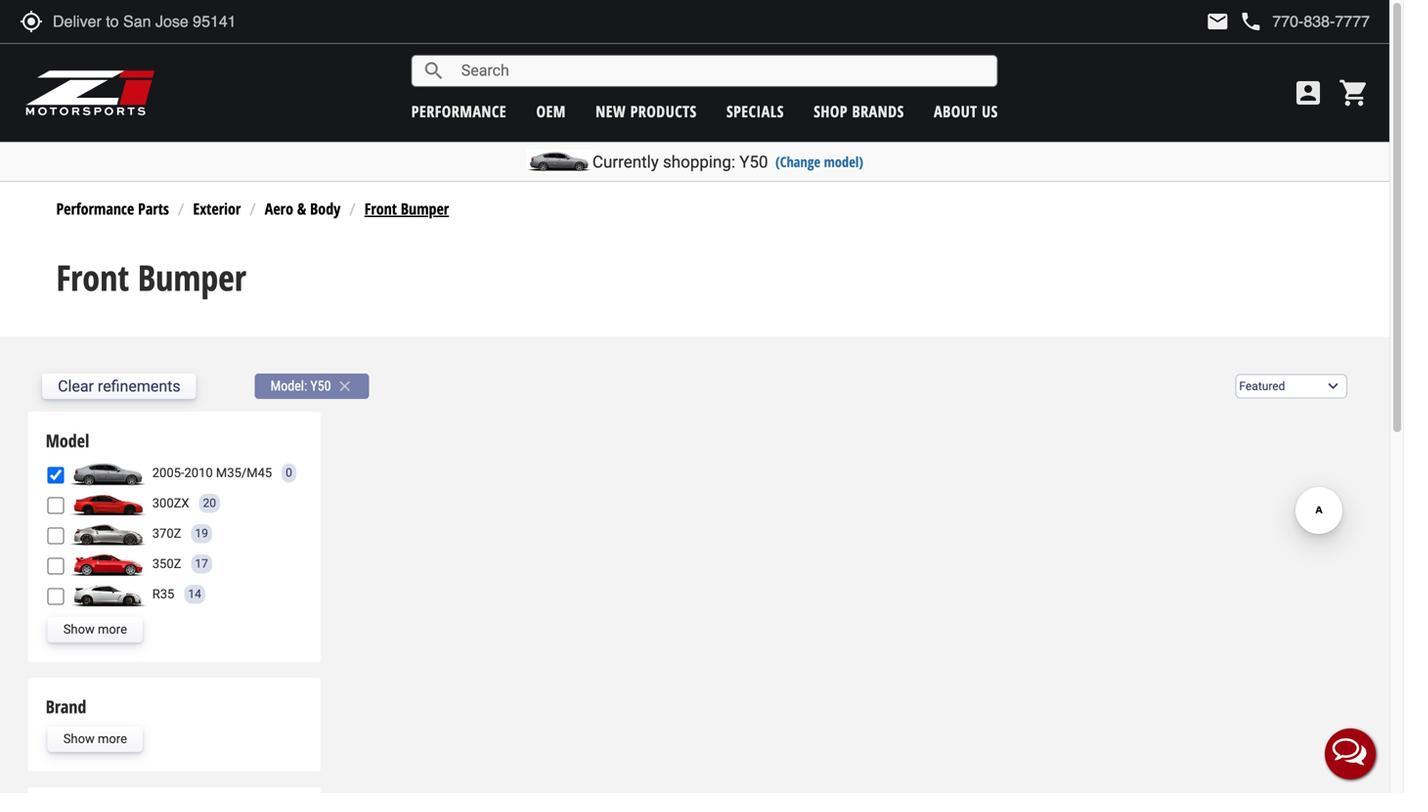 Task type: locate. For each thing, give the bounding box(es) containing it.
show more down brand at the bottom
[[63, 732, 127, 746]]

0 vertical spatial show more
[[63, 622, 127, 637]]

mail link
[[1207, 10, 1230, 33]]

0 vertical spatial front
[[365, 198, 397, 219]]

show
[[63, 622, 95, 637], [63, 732, 95, 746]]

model)
[[824, 152, 864, 171]]

0
[[286, 466, 292, 480]]

aero & body
[[265, 198, 341, 219]]

1 vertical spatial show more
[[63, 732, 127, 746]]

0 vertical spatial show more button
[[48, 617, 143, 642]]

currently
[[593, 152, 659, 172]]

z1 motorsports logo image
[[24, 68, 156, 117]]

aero
[[265, 198, 293, 219]]

more
[[98, 622, 127, 637], [98, 732, 127, 746]]

specials link
[[727, 101, 784, 122]]

show down the nissan r35 gtr gt-r awd twin turbo 2009 2010 2011 2012 2013 2014 2015 2016 2017 2018 2019 2020 vr38dett z1 motorsports image
[[63, 622, 95, 637]]

1 show more from the top
[[63, 622, 127, 637]]

front down performance
[[56, 254, 129, 301]]

my_location
[[20, 10, 43, 33]]

y50 left close
[[311, 378, 331, 394]]

bumper
[[401, 198, 449, 219], [138, 254, 246, 301]]

(change
[[776, 152, 821, 171]]

1 vertical spatial show more button
[[48, 727, 143, 752]]

performance link
[[412, 101, 507, 122]]

&
[[297, 198, 306, 219]]

front
[[365, 198, 397, 219], [56, 254, 129, 301]]

350z
[[152, 557, 181, 571]]

1 horizontal spatial front bumper
[[365, 198, 449, 219]]

about us
[[934, 101, 999, 122]]

front bumper right body
[[365, 198, 449, 219]]

0 vertical spatial show
[[63, 622, 95, 637]]

2010
[[184, 466, 213, 480]]

1 horizontal spatial y50
[[740, 152, 768, 172]]

0 horizontal spatial front
[[56, 254, 129, 301]]

2 show from the top
[[63, 732, 95, 746]]

more for first show more button from the bottom
[[98, 732, 127, 746]]

y50 inside model: y50 close
[[311, 378, 331, 394]]

y50
[[740, 152, 768, 172], [311, 378, 331, 394]]

17
[[195, 557, 208, 571]]

account_box link
[[1288, 77, 1329, 109]]

None checkbox
[[48, 467, 64, 483], [48, 528, 64, 544], [48, 558, 64, 574], [48, 588, 64, 605], [48, 467, 64, 483], [48, 528, 64, 544], [48, 558, 64, 574], [48, 588, 64, 605]]

show down brand at the bottom
[[63, 732, 95, 746]]

show more button
[[48, 617, 143, 642], [48, 727, 143, 752]]

0 horizontal spatial y50
[[311, 378, 331, 394]]

performance
[[412, 101, 507, 122]]

show more down the nissan r35 gtr gt-r awd twin turbo 2009 2010 2011 2012 2013 2014 2015 2016 2017 2018 2019 2020 vr38dett z1 motorsports image
[[63, 622, 127, 637]]

specials
[[727, 101, 784, 122]]

1 vertical spatial y50
[[311, 378, 331, 394]]

2 show more button from the top
[[48, 727, 143, 752]]

0 vertical spatial y50
[[740, 152, 768, 172]]

1 vertical spatial bumper
[[138, 254, 246, 301]]

1 more from the top
[[98, 622, 127, 637]]

front bumper down parts
[[56, 254, 246, 301]]

show more button down the nissan r35 gtr gt-r awd twin turbo 2009 2010 2011 2012 2013 2014 2015 2016 2017 2018 2019 2020 vr38dett z1 motorsports image
[[48, 617, 143, 642]]

front bumper
[[365, 198, 449, 219], [56, 254, 246, 301]]

0 vertical spatial more
[[98, 622, 127, 637]]

nissan 350z z33 2003 2004 2005 2006 2007 2008 2009 vq35de 3.5l revup rev up vq35hr nismo z1 motorsports image
[[69, 551, 147, 577]]

refinements
[[98, 377, 181, 396]]

clear refinements
[[58, 377, 181, 396]]

show more
[[63, 622, 127, 637], [63, 732, 127, 746]]

1 vertical spatial front bumper
[[56, 254, 246, 301]]

1 vertical spatial more
[[98, 732, 127, 746]]

m35/m45
[[216, 466, 272, 480]]

nissan 370z z34 2009 2010 2011 2012 2013 2014 2015 2016 2017 2018 2019 3.7l vq37vhr vhr nismo z1 motorsports image
[[69, 521, 147, 547]]

phone link
[[1240, 10, 1371, 33]]

1 show from the top
[[63, 622, 95, 637]]

0 vertical spatial bumper
[[401, 198, 449, 219]]

front right body
[[365, 198, 397, 219]]

model
[[46, 429, 89, 453]]

2 more from the top
[[98, 732, 127, 746]]

performance parts link
[[56, 198, 169, 219]]

1 vertical spatial show
[[63, 732, 95, 746]]

14
[[188, 588, 201, 601]]

1 show more button from the top
[[48, 617, 143, 642]]

y50 left (change
[[740, 152, 768, 172]]

clear
[[58, 377, 94, 396]]

show more button down brand at the bottom
[[48, 727, 143, 752]]

mail phone
[[1207, 10, 1263, 33]]

shop brands
[[814, 101, 905, 122]]

0 vertical spatial front bumper
[[365, 198, 449, 219]]

2 show more from the top
[[63, 732, 127, 746]]

1 vertical spatial front
[[56, 254, 129, 301]]

300zx
[[152, 496, 189, 511]]

(change model) link
[[776, 152, 864, 171]]

nissan 300zx z32 1990 1991 1992 1993 1994 1995 1996 vg30dett vg30de twin turbo non turbo z1 motorsports image
[[69, 491, 147, 516]]

None checkbox
[[48, 497, 64, 514]]

20
[[203, 497, 216, 510]]



Task type: describe. For each thing, give the bounding box(es) containing it.
null image
[[69, 461, 147, 486]]

clear refinements button
[[42, 374, 196, 399]]

phone
[[1240, 10, 1263, 33]]

model:
[[271, 378, 307, 394]]

aero & body link
[[265, 198, 341, 219]]

shop
[[814, 101, 848, 122]]

mail
[[1207, 10, 1230, 33]]

show for first show more button from the top
[[63, 622, 95, 637]]

r35
[[152, 587, 174, 602]]

19
[[195, 527, 208, 541]]

parts
[[138, 198, 169, 219]]

shop brands link
[[814, 101, 905, 122]]

account_box
[[1293, 77, 1325, 109]]

exterior
[[193, 198, 241, 219]]

close
[[336, 377, 354, 395]]

about us link
[[934, 101, 999, 122]]

oem
[[537, 101, 566, 122]]

show for first show more button from the bottom
[[63, 732, 95, 746]]

0 horizontal spatial bumper
[[138, 254, 246, 301]]

currently shopping: y50 (change model)
[[593, 152, 864, 172]]

new products
[[596, 101, 697, 122]]

1 horizontal spatial bumper
[[401, 198, 449, 219]]

exterior link
[[193, 198, 241, 219]]

more for first show more button from the top
[[98, 622, 127, 637]]

new
[[596, 101, 626, 122]]

search
[[422, 59, 446, 83]]

0 horizontal spatial front bumper
[[56, 254, 246, 301]]

shopping_cart link
[[1334, 77, 1371, 109]]

body
[[310, 198, 341, 219]]

nissan r35 gtr gt-r awd twin turbo 2009 2010 2011 2012 2013 2014 2015 2016 2017 2018 2019 2020 vr38dett z1 motorsports image
[[69, 582, 147, 607]]

brand
[[46, 695, 86, 719]]

oem link
[[537, 101, 566, 122]]

front bumper link
[[365, 198, 449, 219]]

performance
[[56, 198, 134, 219]]

370z
[[152, 526, 181, 541]]

Search search field
[[446, 56, 998, 86]]

brands
[[853, 101, 905, 122]]

2005-2010 m35/m45
[[152, 466, 272, 480]]

performance parts
[[56, 198, 169, 219]]

us
[[982, 101, 999, 122]]

shopping:
[[663, 152, 736, 172]]

2005-
[[152, 466, 184, 480]]

products
[[631, 101, 697, 122]]

1 horizontal spatial front
[[365, 198, 397, 219]]

about
[[934, 101, 978, 122]]

new products link
[[596, 101, 697, 122]]

model: y50 close
[[271, 377, 354, 395]]

shopping_cart
[[1339, 77, 1371, 109]]



Task type: vqa. For each thing, say whether or not it's contained in the screenshot.


